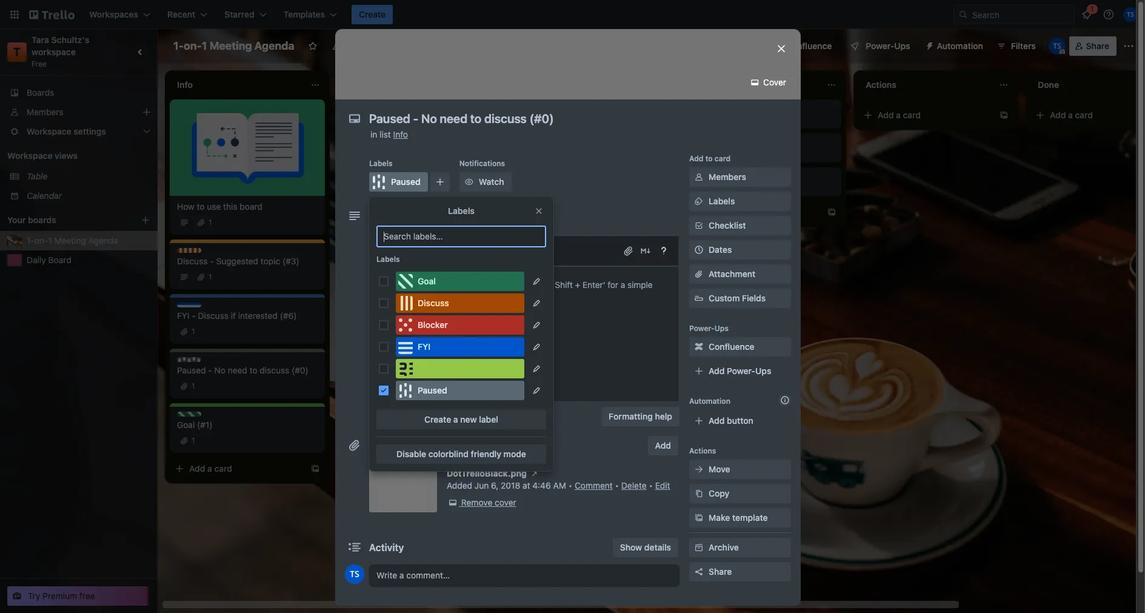 Task type: vqa. For each thing, say whether or not it's contained in the screenshot.
CREATE A NEW LABEL
yes



Task type: describe. For each thing, give the bounding box(es) containing it.
fyi fyi - discuss if interested (#6)
[[177, 303, 297, 321]]

schultz's
[[51, 35, 89, 45]]

sm image inside the cover link
[[749, 76, 761, 89]]

discuss new training program
[[522, 104, 606, 123]]

0 horizontal spatial power-
[[690, 324, 715, 333]]

team
[[367, 112, 386, 123]]

add power-ups
[[709, 366, 772, 376]]

info
[[393, 129, 408, 139]]

(#1)
[[197, 420, 213, 430]]

link image
[[501, 244, 516, 258]]

board
[[48, 255, 71, 265]]

sm image for move
[[693, 463, 705, 475]]

checklist link
[[690, 216, 791, 235]]

details
[[645, 542, 671, 552]]

color: orange, title: "discuss" element for drafted
[[349, 150, 389, 160]]

0 horizontal spatial share
[[709, 566, 732, 577]]

1 vertical spatial 1-on-1 meeting agenda
[[27, 235, 118, 246]]

(#0)
[[292, 365, 309, 375]]

to for card
[[706, 154, 713, 163]]

next
[[462, 158, 478, 169]]

sm image for watch
[[463, 176, 475, 188]]

show menu image
[[1123, 40, 1135, 52]]

filters
[[1011, 41, 1036, 51]]

1 horizontal spatial ups
[[756, 366, 772, 376]]

views
[[55, 150, 78, 161]]

1 vertical spatial agenda
[[88, 235, 118, 246]]

sm image for archive
[[693, 542, 705, 554]]

1 horizontal spatial color: blue, title: "fyi" element
[[396, 337, 525, 357]]

we up some on the left top of the page
[[375, 204, 386, 215]]

premium
[[43, 591, 77, 601]]

1- inside board name text box
[[173, 39, 184, 52]]

calendar link
[[27, 190, 150, 202]]

discuss for discuss discuss - suggested topic (#3)
[[189, 248, 217, 257]]

add button button
[[690, 411, 791, 431]]

1 vertical spatial confluence
[[709, 341, 755, 352]]

color: orange, title: "discuss" element for training
[[522, 104, 561, 113]]

1 vertical spatial color: black, title: "paused" element
[[177, 357, 215, 366]]

add board image
[[141, 215, 150, 225]]

a inside button
[[454, 414, 458, 425]]

program
[[573, 112, 606, 123]]

copy link
[[690, 484, 791, 503]]

create for create a new label
[[425, 414, 451, 425]]

search image
[[959, 10, 969, 19]]

help
[[655, 411, 673, 421]]

my
[[396, 158, 408, 169]]

on
[[421, 112, 431, 123]]

remove cover link
[[447, 497, 517, 509]]

view markdown image
[[640, 245, 652, 257]]

0 horizontal spatial color: blue, title: "fyi" element
[[177, 303, 201, 312]]

0 vertical spatial share button
[[1070, 36, 1117, 56]]

velocity
[[439, 204, 469, 215]]

discuss for discuss i think we can improve velocity if we make some tooling changes.
[[361, 196, 389, 206]]

improve
[[405, 204, 436, 215]]

power- inside button
[[866, 41, 895, 51]]

button
[[727, 415, 754, 426]]

workspace views
[[7, 150, 78, 161]]

try premium free button
[[7, 586, 148, 606]]

create a new label
[[425, 414, 498, 425]]

dottrelloblack.png
[[447, 468, 527, 479]]

0 vertical spatial members
[[27, 107, 63, 117]]

activity
[[369, 542, 404, 553]]

1 horizontal spatial create from template… image
[[827, 207, 837, 217]]

0 horizontal spatial create from template… image
[[483, 244, 492, 254]]

move
[[709, 464, 731, 474]]

0 horizontal spatial power-ups
[[690, 324, 729, 333]]

attachment
[[709, 269, 756, 279]]

watch
[[479, 176, 504, 187]]

add to card
[[690, 154, 731, 163]]

sm image for automation
[[920, 36, 937, 53]]

blocker for blocker the team is stuck on x, how can we move forward?
[[361, 104, 388, 113]]

x,
[[433, 112, 441, 123]]

remove cover
[[461, 497, 517, 508]]

discuss i think we can improve velocity if we make some tooling changes.
[[349, 196, 490, 227]]

the
[[447, 158, 459, 169]]

goal best practice blog
[[694, 172, 765, 190]]

table link
[[27, 170, 150, 183]]

labels left bold ⌘b image
[[377, 255, 400, 264]]

sm image for confluence
[[693, 341, 705, 353]]

training
[[541, 112, 571, 123]]

friendly
[[471, 449, 502, 459]]

formatting help link
[[602, 407, 680, 426]]

labels up months. at the top left
[[369, 159, 393, 168]]

jun
[[475, 480, 489, 491]]

colorblind
[[429, 449, 469, 459]]

this
[[223, 201, 238, 212]]

add power-ups link
[[690, 361, 791, 381]]

0 vertical spatial share
[[1087, 41, 1110, 51]]

power-ups button
[[842, 36, 918, 56]]

- for discuss
[[210, 256, 214, 266]]

watch button
[[460, 172, 512, 192]]

4:46
[[533, 480, 551, 491]]

Board name text field
[[167, 36, 301, 56]]

0 vertical spatial create from template… image
[[999, 110, 1009, 120]]

ups inside button
[[895, 41, 911, 51]]

color: orange, title: "discuss" element down 'how'
[[177, 248, 217, 257]]

attachment button
[[690, 264, 791, 284]]

fyi for fyi fyi - discuss if interested (#6)
[[189, 303, 200, 312]]

close popover image
[[534, 206, 544, 216]]

goal goal (#1)
[[177, 412, 213, 430]]

1-on-1 meeting agenda link
[[27, 235, 150, 247]]

0 vertical spatial tara schultz (taraschultz7) image
[[1124, 7, 1138, 22]]

1 vertical spatial on-
[[34, 235, 48, 246]]

automation inside automation button
[[937, 41, 984, 51]]

Write a comment text field
[[369, 565, 680, 586]]

t link
[[7, 42, 27, 62]]

new
[[461, 414, 477, 425]]

meeting inside 1-on-1 meeting agenda link
[[54, 235, 86, 246]]

cancel button
[[407, 407, 449, 426]]

delete
[[622, 480, 647, 491]]

editor toolbar toolbar
[[375, 241, 674, 261]]

0 horizontal spatial 1-
[[27, 235, 34, 246]]

0 horizontal spatial tara schultz (taraschultz7) image
[[345, 565, 364, 584]]

1 inside board name text box
[[202, 39, 207, 52]]

discuss left suggested
[[177, 256, 208, 266]]

1-on-1 meeting agenda inside board name text box
[[173, 39, 295, 52]]

added
[[447, 480, 472, 491]]

disable colorblind friendly mode
[[397, 449, 526, 459]]

table
[[27, 171, 48, 181]]

Search labels… text field
[[377, 226, 546, 247]]

make template
[[709, 512, 768, 523]]

the
[[349, 112, 364, 123]]

1 vertical spatial create from template… image
[[311, 464, 320, 474]]

1 vertical spatial automation
[[690, 397, 731, 406]]

labels link
[[690, 192, 791, 211]]

checklist
[[709, 220, 746, 230]]

cover
[[495, 497, 517, 508]]

daily
[[27, 255, 46, 265]]

create button
[[352, 5, 393, 24]]

developer
[[757, 146, 795, 156]]

formatting help
[[609, 411, 673, 421]]

feedback?
[[417, 170, 457, 181]]

is
[[388, 112, 395, 123]]

agenda inside board name text box
[[255, 39, 295, 52]]

Search field
[[969, 5, 1075, 24]]

actions
[[690, 446, 717, 455]]

make
[[349, 217, 370, 227]]

paused - no need to discuss (#0) link
[[177, 364, 318, 377]]

meeting inside board name text box
[[210, 39, 252, 52]]

open help dialog image
[[657, 244, 671, 258]]

boards
[[27, 87, 54, 98]]

move link
[[690, 460, 791, 479]]

notifications
[[460, 159, 505, 168]]

Main content area, start typing to enter text. text field
[[383, 278, 667, 307]]

we down watch 'button'
[[479, 204, 490, 215]]

tara schultz (taraschultz7) image
[[1049, 38, 1066, 55]]

your
[[7, 215, 26, 225]]

(#3)
[[283, 256, 299, 266]]

suggested
[[216, 256, 258, 266]]



Task type: locate. For each thing, give the bounding box(es) containing it.
we right 'how'
[[478, 112, 489, 123]]

blocker left is
[[361, 104, 388, 113]]

discuss inside discuss new training program
[[534, 104, 561, 113]]

confluence up add power-ups
[[709, 341, 755, 352]]

0 horizontal spatial automation
[[690, 397, 731, 406]]

sm image inside make template link
[[693, 512, 705, 524]]

sm image for checklist
[[693, 220, 705, 232]]

workspace visible image
[[332, 41, 342, 51]]

1 horizontal spatial color: red, title: "blocker" element
[[396, 315, 525, 335]]

0 horizontal spatial agenda
[[88, 235, 118, 246]]

create from template… image
[[999, 110, 1009, 120], [483, 244, 492, 254]]

add a card
[[878, 110, 921, 120], [1050, 110, 1094, 120], [534, 185, 577, 195], [706, 207, 749, 217], [361, 243, 405, 254], [189, 463, 232, 474]]

need
[[228, 365, 247, 375]]

0 horizontal spatial members link
[[0, 102, 158, 122]]

if left interested on the left bottom of the page
[[231, 311, 236, 321]]

1 horizontal spatial power-ups
[[866, 41, 911, 51]]

edit link
[[655, 480, 671, 491]]

can right 'how'
[[462, 112, 476, 123]]

1 horizontal spatial on-
[[184, 39, 202, 52]]

to
[[706, 154, 713, 163], [197, 201, 205, 212], [250, 365, 258, 375]]

0 vertical spatial if
[[471, 204, 476, 215]]

tara schultz (taraschultz7) image
[[1124, 7, 1138, 22], [345, 565, 364, 584]]

discuss inside discuss i've drafted my goals for the next few months. any feedback?
[[361, 150, 389, 160]]

0 vertical spatial automation
[[937, 41, 984, 51]]

i've
[[349, 158, 363, 169]]

color: orange, title: "discuss" element up make
[[349, 196, 389, 206]]

1 horizontal spatial 1-on-1 meeting agenda
[[173, 39, 295, 52]]

meeting
[[210, 39, 252, 52], [54, 235, 86, 246]]

color: orange, title: "discuss" element for think
[[349, 196, 389, 206]]

open information menu image
[[1103, 8, 1115, 21]]

archive
[[709, 542, 739, 552]]

goals
[[410, 158, 431, 169]]

if right velocity
[[471, 204, 476, 215]]

share button down 1 notification image
[[1070, 36, 1117, 56]]

1 horizontal spatial tara schultz (taraschultz7) image
[[1124, 7, 1138, 22]]

edit
[[655, 480, 671, 491]]

sm image left copy
[[693, 488, 705, 500]]

- for paused
[[208, 365, 212, 375]]

0 vertical spatial confluence
[[786, 41, 832, 51]]

create from template… image
[[827, 207, 837, 217], [311, 464, 320, 474]]

1 vertical spatial members link
[[690, 167, 791, 187]]

1 vertical spatial ups
[[715, 324, 729, 333]]

1 horizontal spatial automation
[[937, 41, 984, 51]]

members link up labels link
[[690, 167, 791, 187]]

color: black, title: "paused" element left need at the bottom left of page
[[177, 357, 215, 366]]

sm image inside labels link
[[693, 195, 705, 207]]

to for use
[[197, 201, 205, 212]]

to right need at the bottom left of page
[[250, 365, 258, 375]]

how to use this board link
[[177, 201, 318, 213]]

1 horizontal spatial power-
[[727, 366, 756, 376]]

discuss inside the fyi fyi - discuss if interested (#6)
[[198, 311, 229, 321]]

2 vertical spatial power-
[[727, 366, 756, 376]]

comment link
[[575, 480, 613, 491]]

board
[[240, 201, 263, 212]]

cancel
[[414, 411, 442, 421]]

color: orange, title: "discuss" element
[[522, 104, 561, 113], [349, 150, 389, 160], [349, 196, 389, 206], [177, 248, 217, 257], [396, 294, 525, 313]]

any
[[400, 170, 415, 181]]

1 horizontal spatial can
[[462, 112, 476, 123]]

0 vertical spatial power-
[[866, 41, 895, 51]]

labels up changes.
[[448, 206, 475, 216]]

paused left need at the bottom left of page
[[189, 357, 215, 366]]

0 vertical spatial color: black, title: "paused" element
[[369, 172, 428, 192]]

to inside paused paused - no need to discuss (#0)
[[250, 365, 258, 375]]

italic ⌘i image
[[427, 244, 442, 258]]

sm image down actions
[[693, 463, 705, 475]]

blog
[[748, 180, 765, 190]]

disable
[[397, 449, 426, 459]]

dates
[[709, 244, 732, 255]]

star or unstar board image
[[308, 41, 318, 51]]

1 horizontal spatial to
[[250, 365, 258, 375]]

i've drafted my goals for the next few months. any feedback? link
[[349, 158, 490, 182]]

insert / image
[[540, 244, 554, 258]]

add a card button
[[859, 106, 995, 125], [1031, 106, 1146, 125], [514, 181, 650, 200], [687, 203, 822, 222], [342, 239, 478, 258], [170, 459, 306, 479]]

0 horizontal spatial 1-on-1 meeting agenda
[[27, 235, 118, 246]]

0 horizontal spatial members
[[27, 107, 63, 117]]

agenda left the star or unstar board image
[[255, 39, 295, 52]]

try premium free
[[28, 591, 95, 601]]

1 vertical spatial tara schultz (taraschultz7) image
[[345, 565, 364, 584]]

2 vertical spatial color: black, title: "paused" element
[[396, 381, 525, 400]]

make
[[709, 512, 730, 523]]

0 vertical spatial 1-
[[173, 39, 184, 52]]

0 horizontal spatial on-
[[34, 235, 48, 246]]

remove
[[461, 497, 493, 508]]

0 vertical spatial ups
[[895, 41, 911, 51]]

dates button
[[690, 240, 791, 260]]

agenda up daily board link on the top left of the page
[[88, 235, 118, 246]]

move
[[349, 124, 370, 135]]

goal
[[706, 104, 722, 113], [706, 172, 722, 181], [418, 276, 436, 286], [189, 412, 205, 421], [177, 420, 195, 430]]

custom
[[709, 293, 740, 303]]

1 vertical spatial color: blue, title: "fyi" element
[[396, 337, 525, 357]]

paused up cancel
[[418, 385, 447, 395]]

formatting
[[609, 411, 653, 421]]

your boards with 2 items element
[[7, 213, 123, 227]]

1 vertical spatial if
[[231, 311, 236, 321]]

we
[[478, 112, 489, 123], [375, 204, 386, 215], [479, 204, 490, 215]]

0 horizontal spatial ups
[[715, 324, 729, 333]]

0 vertical spatial create
[[359, 9, 386, 19]]

color: red, title: "blocker" element
[[349, 104, 388, 113], [396, 315, 525, 335]]

discuss down in
[[361, 150, 389, 160]]

for
[[434, 158, 444, 169]]

the team is stuck on x, how can we move forward? link
[[349, 112, 490, 136]]

- inside the fyi fyi - discuss if interested (#6)
[[192, 311, 196, 321]]

automation down search icon
[[937, 41, 984, 51]]

1 notification image
[[1080, 7, 1095, 22]]

1 horizontal spatial members
[[709, 172, 747, 182]]

filters button
[[993, 36, 1040, 56]]

blocker up color: bold lime, title: none image in the left bottom of the page
[[418, 320, 448, 330]]

primary element
[[0, 0, 1146, 29]]

paused down the my
[[391, 176, 421, 187]]

goal (#1) link
[[177, 419, 318, 431]]

1 horizontal spatial confluence
[[786, 41, 832, 51]]

0 vertical spatial color: red, title: "blocker" element
[[349, 104, 388, 113]]

sm image inside archive link
[[693, 542, 705, 554]]

0 vertical spatial on-
[[184, 39, 202, 52]]

try
[[28, 591, 40, 601]]

- inside discuss discuss - suggested topic (#3)
[[210, 256, 214, 266]]

add inside button
[[655, 440, 671, 451]]

2 vertical spatial to
[[250, 365, 258, 375]]

sm image inside automation button
[[920, 36, 937, 53]]

color: orange, title: "discuss" element down in
[[349, 150, 389, 160]]

image image
[[516, 244, 530, 258]]

to left use
[[197, 201, 205, 212]]

0 horizontal spatial share button
[[690, 562, 791, 582]]

forward?
[[373, 124, 407, 135]]

daily board
[[27, 255, 71, 265]]

copy
[[709, 488, 730, 499]]

sm image up '4:46'
[[529, 468, 541, 480]]

fields
[[742, 293, 766, 303]]

color: black, title: "paused" element down the my
[[369, 172, 428, 192]]

0 horizontal spatial confluence
[[709, 341, 755, 352]]

0 vertical spatial blocker
[[361, 104, 388, 113]]

goal inside goal best practice blog
[[706, 172, 722, 181]]

blocker inside blocker the team is stuck on x, how can we move forward?
[[361, 104, 388, 113]]

automation
[[937, 41, 984, 51], [690, 397, 731, 406]]

discuss left interested on the left bottom of the page
[[198, 311, 229, 321]]

color: bold lime, title: none image
[[396, 359, 525, 378]]

sm image for labels
[[693, 195, 705, 207]]

0 vertical spatial create from template… image
[[827, 207, 837, 217]]

0 horizontal spatial to
[[197, 201, 205, 212]]

no
[[214, 365, 226, 375]]

sm image right power-ups button
[[920, 36, 937, 53]]

1 vertical spatial blocker
[[418, 320, 448, 330]]

1 vertical spatial share button
[[690, 562, 791, 582]]

power-ups
[[866, 41, 911, 51], [690, 324, 729, 333]]

blocker for blocker
[[418, 320, 448, 330]]

0 horizontal spatial if
[[231, 311, 236, 321]]

0 vertical spatial members link
[[0, 102, 158, 122]]

0 horizontal spatial create
[[359, 9, 386, 19]]

discuss down italic ⌘i image
[[418, 298, 449, 308]]

free
[[32, 59, 47, 69]]

paused left no
[[177, 365, 206, 375]]

archive link
[[690, 538, 791, 557]]

sm image
[[920, 36, 937, 53], [693, 195, 705, 207], [693, 463, 705, 475], [529, 468, 541, 480], [693, 488, 705, 500]]

at
[[523, 480, 530, 491]]

practice
[[714, 180, 746, 190]]

ups down custom
[[715, 324, 729, 333]]

1 horizontal spatial meeting
[[210, 39, 252, 52]]

to up best
[[706, 154, 713, 163]]

members down add to card
[[709, 172, 747, 182]]

sm image for make template
[[693, 512, 705, 524]]

discuss for discuss
[[418, 298, 449, 308]]

members
[[27, 107, 63, 117], [709, 172, 747, 182]]

sm image inside checklist link
[[693, 220, 705, 232]]

2 vertical spatial ups
[[756, 366, 772, 376]]

confluence inside button
[[786, 41, 832, 51]]

0 vertical spatial 1-on-1 meeting agenda
[[173, 39, 295, 52]]

add button
[[648, 436, 679, 455]]

sm image down best
[[693, 195, 705, 207]]

few
[[349, 170, 363, 181]]

if inside 'discuss i think we can improve velocity if we make some tooling changes.'
[[471, 204, 476, 215]]

0 horizontal spatial meeting
[[54, 235, 86, 246]]

1 horizontal spatial agenda
[[255, 39, 295, 52]]

color: black, title: "paused" element down color: bold lime, title: none image in the left bottom of the page
[[396, 381, 525, 400]]

1 vertical spatial -
[[192, 311, 196, 321]]

sm image inside members link
[[693, 171, 705, 183]]

sm image for remove cover
[[447, 497, 459, 509]]

color: green, title: "goal" element
[[694, 104, 722, 113], [694, 172, 722, 181], [396, 272, 525, 291], [177, 412, 205, 421]]

on- inside board name text box
[[184, 39, 202, 52]]

share button down archive link
[[690, 562, 791, 582]]

sm image inside watch 'button'
[[463, 176, 475, 188]]

1 horizontal spatial members link
[[690, 167, 791, 187]]

2 horizontal spatial power-
[[866, 41, 895, 51]]

automation button
[[920, 36, 991, 56]]

0 vertical spatial can
[[462, 112, 476, 123]]

0 vertical spatial to
[[706, 154, 713, 163]]

1 vertical spatial power-ups
[[690, 324, 729, 333]]

cover
[[761, 77, 787, 87]]

0 horizontal spatial can
[[389, 204, 403, 215]]

can up some on the left top of the page
[[389, 204, 403, 215]]

0 horizontal spatial blocker
[[361, 104, 388, 113]]

can inside 'discuss i think we can improve velocity if we make some tooling changes.'
[[389, 204, 403, 215]]

1 vertical spatial power-
[[690, 324, 715, 333]]

how to use this board
[[177, 201, 263, 212]]

new training program link
[[522, 112, 662, 124]]

labels down "practice"
[[709, 196, 735, 206]]

1 vertical spatial 1-
[[27, 235, 34, 246]]

members link down boards
[[0, 102, 158, 122]]

color: blue, title: "fyi" element
[[177, 303, 201, 312], [396, 337, 525, 357]]

color: orange, title: "discuss" element down italic ⌘i image
[[396, 294, 525, 313]]

0 vertical spatial meeting
[[210, 39, 252, 52]]

mentor another developer link
[[694, 146, 835, 158]]

discuss inside 'discuss i think we can improve velocity if we make some tooling changes.'
[[361, 196, 389, 206]]

confluence up cover
[[786, 41, 832, 51]]

discuss up some on the left top of the page
[[361, 196, 389, 206]]

sm image inside "copy" link
[[693, 488, 705, 500]]

(#6)
[[280, 311, 297, 321]]

ups up add button button
[[756, 366, 772, 376]]

0 vertical spatial agenda
[[255, 39, 295, 52]]

0 vertical spatial power-ups
[[866, 41, 911, 51]]

months.
[[366, 170, 397, 181]]

members down boards
[[27, 107, 63, 117]]

color: red, title: "blocker" element up color: bold lime, title: none image in the left bottom of the page
[[396, 315, 525, 335]]

on-
[[184, 39, 202, 52], [34, 235, 48, 246]]

t
[[13, 45, 21, 59]]

sm image for members
[[693, 171, 705, 183]]

custom fields button
[[690, 292, 791, 304]]

1 horizontal spatial create
[[425, 414, 451, 425]]

0 vertical spatial color: blue, title: "fyi" element
[[177, 303, 201, 312]]

2 horizontal spatial ups
[[895, 41, 911, 51]]

automation up add button
[[690, 397, 731, 406]]

can
[[462, 112, 476, 123], [389, 204, 403, 215]]

1 horizontal spatial 1-
[[173, 39, 184, 52]]

description
[[369, 210, 422, 221]]

- inside paused paused - no need to discuss (#0)
[[208, 365, 212, 375]]

discuss for discuss i've drafted my goals for the next few months. any feedback?
[[361, 150, 389, 160]]

sm image for copy
[[693, 488, 705, 500]]

1 vertical spatial to
[[197, 201, 205, 212]]

in
[[371, 129, 377, 139]]

discuss left program
[[534, 104, 561, 113]]

add inside button
[[709, 415, 725, 426]]

0 vertical spatial -
[[210, 256, 214, 266]]

discuss for discuss new training program
[[534, 104, 561, 113]]

interested
[[238, 311, 278, 321]]

1 horizontal spatial blocker
[[418, 320, 448, 330]]

1 vertical spatial meeting
[[54, 235, 86, 246]]

1 vertical spatial create from template… image
[[483, 244, 492, 254]]

think
[[354, 204, 373, 215]]

can inside blocker the team is stuck on x, how can we move forward?
[[462, 112, 476, 123]]

1 vertical spatial can
[[389, 204, 403, 215]]

2 horizontal spatial to
[[706, 154, 713, 163]]

create inside primary "element"
[[359, 9, 386, 19]]

share left show menu icon
[[1087, 41, 1110, 51]]

color: red, title: "blocker" element up move
[[349, 104, 388, 113]]

discuss inside 'color: orange, title: "discuss"' element
[[418, 298, 449, 308]]

sm image
[[749, 76, 761, 89], [693, 171, 705, 183], [463, 176, 475, 188], [693, 220, 705, 232], [693, 341, 705, 353], [447, 497, 459, 509], [693, 512, 705, 524], [693, 542, 705, 554]]

cover link
[[746, 73, 794, 92]]

discuss down use
[[189, 248, 217, 257]]

we inside blocker the team is stuck on x, how can we move forward?
[[478, 112, 489, 123]]

bold ⌘b image
[[412, 244, 427, 258]]

how
[[177, 201, 195, 212]]

1 horizontal spatial share
[[1087, 41, 1110, 51]]

1 vertical spatial members
[[709, 172, 747, 182]]

some
[[373, 217, 394, 227]]

1 vertical spatial color: red, title: "blocker" element
[[396, 315, 525, 335]]

labels inside labels link
[[709, 196, 735, 206]]

mentor another developer
[[694, 146, 795, 156]]

add
[[878, 110, 894, 120], [1050, 110, 1066, 120], [690, 154, 704, 163], [534, 185, 550, 195], [706, 207, 722, 217], [361, 243, 378, 254], [709, 366, 725, 376], [709, 415, 725, 426], [655, 440, 671, 451], [189, 463, 205, 474]]

color: black, title: "paused" element
[[369, 172, 428, 192], [177, 357, 215, 366], [396, 381, 525, 400]]

discuss discuss - suggested topic (#3)
[[177, 248, 299, 266]]

share down archive
[[709, 566, 732, 577]]

0 horizontal spatial create from template… image
[[311, 464, 320, 474]]

sm image inside move link
[[693, 463, 705, 475]]

another
[[724, 146, 754, 156]]

ups left automation button at the right top of the page
[[895, 41, 911, 51]]

1-
[[173, 39, 184, 52], [27, 235, 34, 246]]

discuss i've drafted my goals for the next few months. any feedback?
[[349, 150, 478, 181]]

1 horizontal spatial share button
[[1070, 36, 1117, 56]]

color: orange, title: "discuss" element left program
[[522, 104, 561, 113]]

- for fyi
[[192, 311, 196, 321]]

attach and insert link image
[[623, 245, 635, 257]]

None text field
[[363, 108, 764, 130]]

0 horizontal spatial color: red, title: "blocker" element
[[349, 104, 388, 113]]

1 horizontal spatial if
[[471, 204, 476, 215]]

power-ups inside power-ups button
[[866, 41, 911, 51]]

your boards
[[7, 215, 56, 225]]

fyi for fyi
[[418, 341, 431, 352]]

create for create
[[359, 9, 386, 19]]

labels
[[369, 159, 393, 168], [709, 196, 735, 206], [448, 206, 475, 216], [377, 255, 400, 264]]

if inside the fyi fyi - discuss if interested (#6)
[[231, 311, 236, 321]]

-
[[210, 256, 214, 266], [192, 311, 196, 321], [208, 365, 212, 375]]

comment
[[575, 480, 613, 491]]

if
[[471, 204, 476, 215], [231, 311, 236, 321]]

added jun 6, 2018 at 4:46 am
[[447, 480, 566, 491]]



